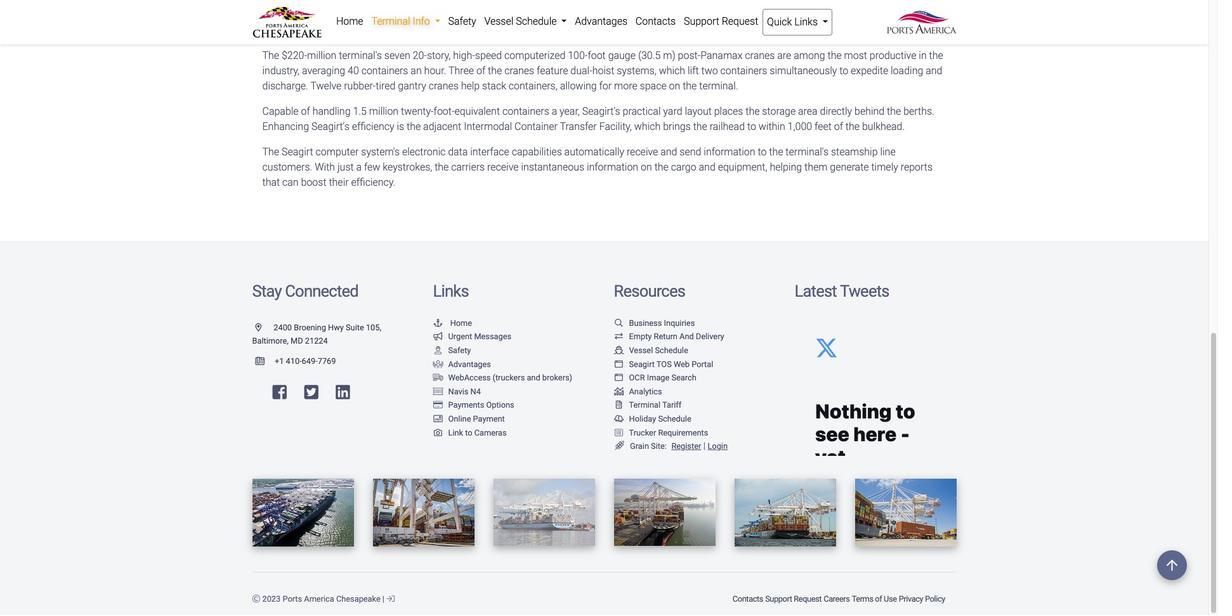 Task type: locate. For each thing, give the bounding box(es) containing it.
their
[[329, 176, 349, 189]]

automatically
[[564, 146, 624, 158]]

a left "50-"
[[384, 9, 389, 21]]

0 vertical spatial support request link
[[680, 9, 762, 34]]

1 vertical spatial in
[[919, 50, 927, 62]]

schedule for ship 'image'
[[655, 346, 688, 355]]

go to top image
[[1157, 551, 1187, 581]]

expedite
[[851, 65, 888, 77]]

0 horizontal spatial on
[[641, 161, 652, 173]]

with
[[315, 161, 335, 173]]

1 horizontal spatial support
[[765, 594, 792, 604]]

0 vertical spatial advantages link
[[571, 9, 632, 34]]

support request link left careers
[[764, 588, 823, 610]]

0 vertical spatial on
[[669, 80, 680, 92]]

safety link up high-
[[444, 9, 480, 34]]

in inside ports america constructed a 50-foot deep container berth and funded four state-of-the-art super-post-panamax cranes, which became operational in 2013.
[[911, 9, 919, 21]]

vessel schedule link down empty
[[614, 346, 688, 355]]

1 horizontal spatial million
[[369, 105, 399, 117]]

1 horizontal spatial terminal
[[629, 401, 661, 410]]

facility,
[[599, 121, 632, 133]]

0 horizontal spatial contacts
[[636, 15, 676, 27]]

ship image
[[614, 347, 624, 355]]

schedule up computerized
[[516, 15, 557, 27]]

vessel schedule up "seagirt tos web portal" link
[[629, 346, 688, 355]]

vessel down empty
[[629, 346, 653, 355]]

super-
[[663, 9, 691, 21]]

foot
[[406, 9, 424, 21], [588, 50, 606, 62]]

and down the send
[[699, 161, 716, 173]]

browser image up analytics icon
[[614, 375, 624, 383]]

container storage image
[[433, 388, 443, 396]]

terminal's inside the seagirt computer system's electronic data interface capabilities automatically receive and send information to the terminal's steamship line customers. with just a few keystrokes, the carriers receive instantaneous information on the cargo and equipment, helping them generate timely reports that can boost their efficiency.
[[786, 146, 829, 158]]

0 horizontal spatial request
[[722, 15, 758, 27]]

1 vertical spatial the
[[262, 146, 279, 158]]

0 horizontal spatial vessel schedule
[[484, 15, 559, 27]]

delivery
[[696, 332, 724, 342]]

0 horizontal spatial advantages link
[[433, 360, 491, 369]]

1.5
[[353, 105, 367, 117]]

0 vertical spatial vessel schedule
[[484, 15, 559, 27]]

seagirt tos web portal
[[629, 360, 713, 369]]

links
[[795, 16, 818, 28], [433, 282, 469, 301]]

home up urgent
[[450, 318, 472, 328]]

vessel up speed
[[484, 15, 513, 27]]

to inside capable of handling 1.5 million twenty-foot-equivalent containers a year, seagirt's practical yard layout places the storage area directly behind the berths. enhancing seagirt's efficiency is the adjacent intermodal container transfer facility, which brings the railhead to within 1,000 feet of the bulkhead.
[[747, 121, 756, 133]]

few
[[364, 161, 380, 173]]

and inside ports america constructed a 50-foot deep container berth and funded four state-of-the-art super-post-panamax cranes, which became operational in 2013.
[[521, 9, 537, 21]]

terminal's inside the $220-million terminal's seven 20-story, high-speed computerized 100-foot gauge (30.5 m) post-panamax cranes are among the most productive in the industry, averaging 40 containers an hour. three of the cranes feature dual-hoist systems, which lift two containers simultaneously to expedite loading and discharge. twelve rubber-tired gantry cranes help stack containers, allowing for more space on the terminal.
[[339, 50, 382, 62]]

support request link up "two"
[[680, 9, 762, 34]]

| left sign in image
[[382, 594, 384, 604]]

the down lift
[[683, 80, 697, 92]]

contacts
[[636, 15, 676, 27], [733, 594, 763, 604]]

which down "m)"
[[659, 65, 685, 77]]

containers up the container
[[502, 105, 549, 117]]

the inside the $220-million terminal's seven 20-story, high-speed computerized 100-foot gauge (30.5 m) post-panamax cranes are among the most productive in the industry, averaging 40 containers an hour. three of the cranes feature dual-hoist systems, which lift two containers simultaneously to expedite loading and discharge. twelve rubber-tired gantry cranes help stack containers, allowing for more space on the terminal.
[[262, 50, 279, 62]]

twitter square image
[[304, 384, 318, 401]]

gauge
[[608, 50, 636, 62]]

which inside the $220-million terminal's seven 20-story, high-speed computerized 100-foot gauge (30.5 m) post-panamax cranes are among the most productive in the industry, averaging 40 containers an hour. three of the cranes feature dual-hoist systems, which lift two containers simultaneously to expedite loading and discharge. twelve rubber-tired gantry cranes help stack containers, allowing for more space on the terminal.
[[659, 65, 685, 77]]

1 vertical spatial safety
[[448, 346, 471, 355]]

vessel schedule link up computerized
[[480, 9, 571, 34]]

foot left deep
[[406, 9, 424, 21]]

wheat image
[[614, 442, 625, 451]]

1 vertical spatial support
[[765, 594, 792, 604]]

a left year,
[[552, 105, 557, 117]]

0 vertical spatial terminal
[[371, 15, 410, 27]]

and
[[521, 9, 537, 21], [926, 65, 942, 77], [661, 146, 677, 158], [699, 161, 716, 173], [527, 373, 540, 383]]

| left login
[[703, 441, 706, 452]]

seagirt tos web portal link
[[614, 360, 713, 369]]

seagirt's
[[582, 105, 620, 117], [311, 121, 349, 133]]

map marker alt image
[[255, 324, 272, 332]]

safety
[[448, 15, 476, 27], [448, 346, 471, 355]]

request
[[722, 15, 758, 27], [794, 594, 822, 604]]

home link for urgent messages link
[[433, 318, 472, 328]]

a
[[384, 9, 389, 21], [552, 105, 557, 117], [356, 161, 362, 173]]

2 vertical spatial schedule
[[658, 414, 691, 424]]

0 horizontal spatial terminal's
[[339, 50, 382, 62]]

the up bulkhead.
[[887, 105, 901, 117]]

seagirt's up facility,
[[582, 105, 620, 117]]

receive down facility,
[[627, 146, 658, 158]]

operational
[[859, 9, 909, 21]]

0 vertical spatial browser image
[[614, 361, 624, 369]]

terminal for terminal tariff
[[629, 401, 661, 410]]

the right productive
[[929, 50, 943, 62]]

information up equipment,
[[704, 146, 755, 158]]

among
[[794, 50, 825, 62]]

0 vertical spatial the
[[262, 50, 279, 62]]

panamax left cranes, on the top of the page
[[713, 9, 755, 21]]

browser image down ship 'image'
[[614, 361, 624, 369]]

1 browser image from the top
[[614, 361, 624, 369]]

list alt image
[[614, 429, 624, 437]]

2 vertical spatial which
[[634, 121, 661, 133]]

more
[[614, 80, 637, 92]]

1 horizontal spatial contacts link
[[732, 588, 764, 610]]

webaccess (truckers and brokers) link
[[433, 373, 572, 383]]

ports
[[262, 9, 286, 21], [283, 594, 302, 604]]

panamax inside ports america constructed a 50-foot deep container berth and funded four state-of-the-art super-post-panamax cranes, which became operational in 2013.
[[713, 9, 755, 21]]

0 horizontal spatial support
[[684, 15, 719, 27]]

browser image
[[614, 361, 624, 369], [614, 375, 624, 383]]

2 horizontal spatial cranes
[[745, 50, 775, 62]]

terminal's
[[339, 50, 382, 62], [786, 146, 829, 158]]

containers up tired
[[361, 65, 408, 77]]

to up equipment,
[[758, 146, 767, 158]]

analytics
[[629, 387, 662, 396]]

speed
[[475, 50, 502, 62]]

0 horizontal spatial terminal
[[371, 15, 410, 27]]

navis n4
[[448, 387, 481, 396]]

tab panel
[[262, 0, 946, 190]]

terminal down analytics
[[629, 401, 661, 410]]

to inside the seagirt computer system's electronic data interface capabilities automatically receive and send information to the terminal's steamship line customers. with just a few keystrokes, the carriers receive instantaneous information on the cargo and equipment, helping them generate timely reports that can boost their efficiency.
[[758, 146, 767, 158]]

0 vertical spatial vessel
[[484, 15, 513, 27]]

send
[[680, 146, 701, 158]]

1 horizontal spatial vessel schedule
[[629, 346, 688, 355]]

0 horizontal spatial vessel schedule link
[[480, 9, 571, 34]]

link to cameras link
[[433, 428, 507, 438]]

facebook square image
[[273, 384, 287, 401]]

0 vertical spatial ports
[[262, 9, 286, 21]]

1 horizontal spatial information
[[704, 146, 755, 158]]

america inside ports america constructed a 50-foot deep container berth and funded four state-of-the-art super-post-panamax cranes, which became operational in 2013.
[[289, 9, 326, 21]]

on left cargo
[[641, 161, 652, 173]]

terminal's up 40
[[339, 50, 382, 62]]

home link up urgent
[[433, 318, 472, 328]]

instantaneous
[[521, 161, 584, 173]]

0 horizontal spatial home
[[336, 15, 363, 27]]

browser image for seagirt
[[614, 361, 624, 369]]

averaging
[[302, 65, 345, 77]]

safety link for top the vessel schedule link
[[444, 9, 480, 34]]

2400
[[274, 323, 292, 332]]

of down speed
[[476, 65, 486, 77]]

home link up 40
[[332, 9, 367, 34]]

1 vertical spatial terminal's
[[786, 146, 829, 158]]

0 vertical spatial which
[[792, 9, 818, 21]]

receive down interface
[[487, 161, 519, 173]]

of-
[[619, 9, 631, 21]]

1 vertical spatial schedule
[[655, 346, 688, 355]]

1 vertical spatial cranes
[[505, 65, 534, 77]]

anchor image
[[433, 320, 443, 328]]

0 vertical spatial safety
[[448, 15, 476, 27]]

1 safety from the top
[[448, 15, 476, 27]]

1 vertical spatial million
[[369, 105, 399, 117]]

0 vertical spatial request
[[722, 15, 758, 27]]

policy
[[925, 594, 945, 604]]

browser image inside "seagirt tos web portal" link
[[614, 361, 624, 369]]

simultaneously
[[770, 65, 837, 77]]

1 horizontal spatial a
[[384, 9, 389, 21]]

1 vertical spatial ports
[[283, 594, 302, 604]]

information down automatically
[[587, 161, 638, 173]]

a left few
[[356, 161, 362, 173]]

2 horizontal spatial a
[[552, 105, 557, 117]]

1 vertical spatial which
[[659, 65, 685, 77]]

the right places
[[746, 105, 760, 117]]

1 horizontal spatial on
[[669, 80, 680, 92]]

cargo
[[671, 161, 696, 173]]

boost
[[301, 176, 326, 189]]

link to cameras
[[448, 428, 507, 438]]

links up anchor icon
[[433, 282, 469, 301]]

terminal tariff
[[629, 401, 682, 410]]

reports
[[901, 161, 933, 173]]

50-
[[392, 9, 406, 21]]

state-
[[594, 9, 619, 21]]

links right "quick" at the right
[[795, 16, 818, 28]]

to down the most
[[840, 65, 848, 77]]

0 vertical spatial post-
[[691, 9, 713, 21]]

million up efficiency
[[369, 105, 399, 117]]

support right art
[[684, 15, 719, 27]]

20-
[[413, 50, 427, 62]]

and right berth
[[521, 9, 537, 21]]

1 vertical spatial home
[[450, 318, 472, 328]]

containers up terminal.
[[720, 65, 767, 77]]

cranes down the hour.
[[429, 80, 459, 92]]

advantages link
[[571, 9, 632, 34], [433, 360, 491, 369]]

1 vertical spatial seagirt
[[629, 360, 655, 369]]

dual-
[[571, 65, 592, 77]]

grain
[[630, 442, 649, 451]]

0 vertical spatial information
[[704, 146, 755, 158]]

containers,
[[509, 80, 558, 92]]

2023 ports america chesapeake |
[[260, 594, 386, 604]]

0 vertical spatial in
[[911, 9, 919, 21]]

0 horizontal spatial cranes
[[429, 80, 459, 92]]

2 vertical spatial cranes
[[429, 80, 459, 92]]

credit card front image
[[433, 416, 443, 424]]

safety right deep
[[448, 15, 476, 27]]

1 horizontal spatial containers
[[502, 105, 549, 117]]

the right is
[[407, 121, 421, 133]]

0 horizontal spatial seagirt's
[[311, 121, 349, 133]]

seagirt up ocr
[[629, 360, 655, 369]]

that
[[262, 176, 280, 189]]

home left "50-"
[[336, 15, 363, 27]]

vessel schedule up computerized
[[484, 15, 559, 27]]

support request link
[[680, 9, 762, 34], [764, 588, 823, 610]]

truck container image
[[433, 375, 443, 383]]

post- right art
[[691, 9, 713, 21]]

phone office image
[[255, 358, 275, 366]]

tired
[[376, 80, 396, 92]]

safety link down urgent
[[433, 346, 471, 355]]

panamax
[[713, 9, 755, 21], [701, 50, 743, 62]]

in for productive
[[919, 50, 927, 62]]

1 vertical spatial contacts
[[733, 594, 763, 604]]

the left cargo
[[655, 161, 669, 173]]

home link
[[332, 9, 367, 34], [433, 318, 472, 328]]

industry,
[[262, 65, 300, 77]]

schedule up the seagirt tos web portal
[[655, 346, 688, 355]]

the up helping
[[769, 146, 783, 158]]

brings
[[663, 121, 691, 133]]

request left careers
[[794, 594, 822, 604]]

the inside the seagirt computer system's electronic data interface capabilities automatically receive and send information to the terminal's steamship line customers. with just a few keystrokes, the carriers receive instantaneous information on the cargo and equipment, helping them generate timely reports that can boost their efficiency.
[[262, 146, 279, 158]]

0 horizontal spatial a
[[356, 161, 362, 173]]

home link for the terminal info link
[[332, 9, 367, 34]]

advantages up the webaccess in the bottom left of the page
[[448, 360, 491, 369]]

interface
[[470, 146, 509, 158]]

0 vertical spatial support
[[684, 15, 719, 27]]

four
[[573, 9, 591, 21]]

in up loading
[[919, 50, 927, 62]]

0 vertical spatial panamax
[[713, 9, 755, 21]]

ports up 2013.
[[262, 9, 286, 21]]

camera image
[[433, 429, 443, 437]]

+1 410-649-7769
[[275, 357, 336, 366]]

0 horizontal spatial seagirt
[[282, 146, 313, 158]]

1 horizontal spatial home
[[450, 318, 472, 328]]

in right operational
[[911, 9, 919, 21]]

1 vertical spatial terminal
[[629, 401, 661, 410]]

1 horizontal spatial terminal's
[[786, 146, 829, 158]]

trucker requirements link
[[614, 428, 708, 438]]

0 horizontal spatial foot
[[406, 9, 424, 21]]

the down layout at the top right of page
[[693, 121, 707, 133]]

stay connected
[[252, 282, 358, 301]]

1 horizontal spatial vessel schedule link
[[614, 346, 688, 355]]

ocr image search
[[629, 373, 697, 383]]

efficiency.
[[351, 176, 396, 189]]

0 vertical spatial america
[[289, 9, 326, 21]]

1 vertical spatial a
[[552, 105, 557, 117]]

trucker
[[629, 428, 656, 438]]

and
[[680, 332, 694, 342]]

1 vertical spatial advantages
[[448, 360, 491, 369]]

0 vertical spatial foot
[[406, 9, 424, 21]]

contacts for contacts support request careers terms of use privacy policy
[[733, 594, 763, 604]]

0 horizontal spatial links
[[433, 282, 469, 301]]

7769
[[318, 357, 336, 366]]

on right space
[[669, 80, 680, 92]]

2 browser image from the top
[[614, 375, 624, 383]]

of inside the $220-million terminal's seven 20-story, high-speed computerized 100-foot gauge (30.5 m) post-panamax cranes are among the most productive in the industry, averaging 40 containers an hour. three of the cranes feature dual-hoist systems, which lift two containers simultaneously to expedite loading and discharge. twelve rubber-tired gantry cranes help stack containers, allowing for more space on the terminal.
[[476, 65, 486, 77]]

advantages left the the-
[[575, 15, 628, 27]]

careers
[[824, 594, 850, 604]]

1 vertical spatial support request link
[[764, 588, 823, 610]]

which down practical
[[634, 121, 661, 133]]

seagirt up customers.
[[282, 146, 313, 158]]

m)
[[663, 50, 676, 62]]

1 horizontal spatial contacts
[[733, 594, 763, 604]]

+1
[[275, 357, 284, 366]]

user hard hat image
[[433, 347, 443, 355]]

the up customers.
[[262, 146, 279, 158]]

and right loading
[[926, 65, 942, 77]]

browser image inside ocr image search link
[[614, 375, 624, 383]]

1 horizontal spatial |
[[703, 441, 706, 452]]

request left "quick" at the right
[[722, 15, 758, 27]]

handling
[[313, 105, 351, 117]]

1 vertical spatial request
[[794, 594, 822, 604]]

the down the directly
[[846, 121, 860, 133]]

systems,
[[617, 65, 657, 77]]

seagirt's down handling
[[311, 121, 349, 133]]

terminal left info
[[371, 15, 410, 27]]

sign in image
[[386, 596, 395, 604]]

1 vertical spatial receive
[[487, 161, 519, 173]]

1 horizontal spatial foot
[[588, 50, 606, 62]]

in
[[911, 9, 919, 21], [919, 50, 927, 62]]

allowing
[[560, 80, 597, 92]]

schedule down tariff
[[658, 414, 691, 424]]

million up averaging
[[307, 50, 336, 62]]

1 vertical spatial vessel schedule link
[[614, 346, 688, 355]]

ports inside ports america constructed a 50-foot deep container berth and funded four state-of-the-art super-post-panamax cranes, which became operational in 2013.
[[262, 9, 286, 21]]

2 the from the top
[[262, 146, 279, 158]]

0 vertical spatial seagirt
[[282, 146, 313, 158]]

the left the most
[[828, 50, 842, 62]]

payment
[[473, 414, 505, 424]]

0 vertical spatial advantages
[[575, 15, 628, 27]]

0 horizontal spatial million
[[307, 50, 336, 62]]

safety down urgent
[[448, 346, 471, 355]]

in for operational
[[911, 9, 919, 21]]

1 vertical spatial home link
[[433, 318, 472, 328]]

0 horizontal spatial home link
[[332, 9, 367, 34]]

1 the from the top
[[262, 50, 279, 62]]

portal
[[692, 360, 713, 369]]

1 horizontal spatial seagirt
[[629, 360, 655, 369]]

inquiries
[[664, 318, 695, 328]]

america up $220-
[[289, 9, 326, 21]]

terminal's up them
[[786, 146, 829, 158]]

online payment link
[[433, 414, 505, 424]]

cranes,
[[758, 9, 790, 21]]

america left chesapeake
[[304, 594, 334, 604]]

the
[[828, 50, 842, 62], [929, 50, 943, 62], [488, 65, 502, 77], [683, 80, 697, 92], [746, 105, 760, 117], [887, 105, 901, 117], [407, 121, 421, 133], [693, 121, 707, 133], [846, 121, 860, 133], [769, 146, 783, 158], [435, 161, 449, 173], [655, 161, 669, 173]]

1 vertical spatial safety link
[[433, 346, 471, 355]]

post- up lift
[[678, 50, 701, 62]]

cranes left are
[[745, 50, 775, 62]]

1 horizontal spatial request
[[794, 594, 822, 604]]

which right cranes, on the top of the page
[[792, 9, 818, 21]]

feet
[[815, 121, 832, 133]]

1 horizontal spatial seagirt's
[[582, 105, 620, 117]]

panamax up "two"
[[701, 50, 743, 62]]

0 horizontal spatial support request link
[[680, 9, 762, 34]]

to left within
[[747, 121, 756, 133]]

1 horizontal spatial vessel
[[629, 346, 653, 355]]

million inside the $220-million terminal's seven 20-story, high-speed computerized 100-foot gauge (30.5 m) post-panamax cranes are among the most productive in the industry, averaging 40 containers an hour. three of the cranes feature dual-hoist systems, which lift two containers simultaneously to expedite loading and discharge. twelve rubber-tired gantry cranes help stack containers, allowing for more space on the terminal.
[[307, 50, 336, 62]]

a inside the seagirt computer system's electronic data interface capabilities automatically receive and send information to the terminal's steamship line customers. with just a few keystrokes, the carriers receive instantaneous information on the cargo and equipment, helping them generate timely reports that can boost their efficiency.
[[356, 161, 362, 173]]

to right the link at the bottom of the page
[[465, 428, 472, 438]]

foot up hoist
[[588, 50, 606, 62]]

in inside the $220-million terminal's seven 20-story, high-speed computerized 100-foot gauge (30.5 m) post-panamax cranes are among the most productive in the industry, averaging 40 containers an hour. three of the cranes feature dual-hoist systems, which lift two containers simultaneously to expedite loading and discharge. twelve rubber-tired gantry cranes help stack containers, allowing for more space on the terminal.
[[919, 50, 927, 62]]

credit card image
[[433, 402, 443, 410]]

the up the industry,
[[262, 50, 279, 62]]

support left careers
[[765, 594, 792, 604]]

0 vertical spatial million
[[307, 50, 336, 62]]

cranes up containers,
[[505, 65, 534, 77]]

ports right 2023
[[283, 594, 302, 604]]

register
[[672, 442, 701, 451]]



Task type: describe. For each thing, give the bounding box(es) containing it.
two
[[701, 65, 718, 77]]

exchange image
[[614, 333, 624, 341]]

terminal info link
[[367, 9, 444, 34]]

broening
[[294, 323, 326, 332]]

1 vertical spatial |
[[382, 594, 384, 604]]

the down data
[[435, 161, 449, 173]]

0 vertical spatial seagirt's
[[582, 105, 620, 117]]

webaccess (truckers and brokers)
[[448, 373, 572, 383]]

directly
[[820, 105, 852, 117]]

careers link
[[823, 588, 851, 610]]

of left use
[[875, 594, 882, 604]]

steamship
[[831, 146, 878, 158]]

business inquiries link
[[614, 318, 695, 328]]

empty
[[629, 332, 652, 342]]

safety link for bottom advantages link
[[433, 346, 471, 355]]

terms of use link
[[851, 588, 898, 610]]

bullhorn image
[[433, 333, 443, 341]]

0 vertical spatial contacts link
[[632, 9, 680, 34]]

the-
[[631, 9, 648, 21]]

browser image for ocr
[[614, 375, 624, 383]]

payments options link
[[433, 401, 514, 410]]

latest
[[795, 282, 837, 301]]

privacy policy link
[[898, 588, 946, 610]]

discharge.
[[262, 80, 308, 92]]

of up enhancing on the top of the page
[[301, 105, 310, 117]]

linkedin image
[[336, 384, 350, 401]]

analytics link
[[614, 387, 662, 396]]

contacts for contacts
[[636, 15, 676, 27]]

0 horizontal spatial containers
[[361, 65, 408, 77]]

lift
[[688, 65, 699, 77]]

equipment,
[[718, 161, 767, 173]]

1 horizontal spatial advantages link
[[571, 9, 632, 34]]

bulkhead.
[[862, 121, 905, 133]]

foot inside the $220-million terminal's seven 20-story, high-speed computerized 100-foot gauge (30.5 m) post-panamax cranes are among the most productive in the industry, averaging 40 containers an hour. three of the cranes feature dual-hoist systems, which lift two containers simultaneously to expedite loading and discharge. twelve rubber-tired gantry cranes help stack containers, allowing for more space on the terminal.
[[588, 50, 606, 62]]

schedule for bells icon
[[658, 414, 691, 424]]

which inside ports america constructed a 50-foot deep container berth and funded four state-of-the-art super-post-panamax cranes, which became operational in 2013.
[[792, 9, 818, 21]]

art
[[648, 9, 660, 21]]

constructed
[[328, 9, 381, 21]]

business
[[629, 318, 662, 328]]

can
[[282, 176, 299, 189]]

login
[[708, 442, 728, 451]]

holiday
[[629, 414, 656, 424]]

and left brokers)
[[527, 373, 540, 383]]

2 safety from the top
[[448, 346, 471, 355]]

1 vertical spatial america
[[304, 594, 334, 604]]

loading
[[891, 65, 923, 77]]

holiday schedule
[[629, 414, 691, 424]]

berth
[[495, 9, 518, 21]]

adjacent
[[423, 121, 461, 133]]

0 horizontal spatial advantages
[[448, 360, 491, 369]]

search image
[[614, 320, 624, 328]]

on inside the $220-million terminal's seven 20-story, high-speed computerized 100-foot gauge (30.5 m) post-panamax cranes are among the most productive in the industry, averaging 40 containers an hour. three of the cranes feature dual-hoist systems, which lift two containers simultaneously to expedite loading and discharge. twelve rubber-tired gantry cranes help stack containers, allowing for more space on the terminal.
[[669, 80, 680, 92]]

customers.
[[262, 161, 312, 173]]

and up cargo
[[661, 146, 677, 158]]

stay
[[252, 282, 282, 301]]

the seagirt computer system's electronic data interface capabilities automatically receive and send information to the terminal's steamship line customers. with just a few keystrokes, the carriers receive instantaneous information on the cargo and equipment, helping them generate timely reports that can boost their efficiency.
[[262, 146, 933, 189]]

contacts support request careers terms of use privacy policy
[[733, 594, 945, 604]]

most
[[844, 50, 867, 62]]

timely
[[871, 161, 898, 173]]

data
[[448, 146, 468, 158]]

webaccess
[[448, 373, 491, 383]]

0 horizontal spatial receive
[[487, 161, 519, 173]]

tab panel containing ports america constructed a 50-foot deep container berth and funded four state-of-the-art super-post-panamax cranes, which became operational in 2013.
[[262, 0, 946, 190]]

payments options
[[448, 401, 514, 410]]

bells image
[[614, 416, 624, 424]]

0 vertical spatial |
[[703, 441, 706, 452]]

1 vertical spatial contacts link
[[732, 588, 764, 610]]

gantry
[[398, 80, 426, 92]]

seven
[[384, 50, 410, 62]]

1 horizontal spatial cranes
[[505, 65, 534, 77]]

seagirt inside the seagirt computer system's electronic data interface capabilities automatically receive and send information to the terminal's steamship line customers. with just a few keystrokes, the carriers receive instantaneous information on the cargo and equipment, helping them generate timely reports that can boost their efficiency.
[[282, 146, 313, 158]]

1 horizontal spatial receive
[[627, 146, 658, 158]]

hour.
[[424, 65, 446, 77]]

hwy
[[328, 323, 344, 332]]

transfer
[[560, 121, 597, 133]]

$220-
[[282, 50, 307, 62]]

and inside the $220-million terminal's seven 20-story, high-speed computerized 100-foot gauge (30.5 m) post-panamax cranes are among the most productive in the industry, averaging 40 containers an hour. three of the cranes feature dual-hoist systems, which lift two containers simultaneously to expedite loading and discharge. twelve rubber-tired gantry cranes help stack containers, allowing for more space on the terminal.
[[926, 65, 942, 77]]

0 vertical spatial cranes
[[745, 50, 775, 62]]

105,
[[366, 323, 381, 332]]

return
[[654, 332, 678, 342]]

1 vertical spatial seagirt's
[[311, 121, 349, 133]]

of down the directly
[[834, 121, 843, 133]]

feature
[[537, 65, 568, 77]]

649-
[[302, 357, 318, 366]]

a inside ports america constructed a 50-foot deep container berth and funded four state-of-the-art super-post-panamax cranes, which became operational in 2013.
[[384, 9, 389, 21]]

ocr
[[629, 373, 645, 383]]

connected
[[285, 282, 358, 301]]

terms
[[852, 594, 873, 604]]

1 horizontal spatial advantages
[[575, 15, 628, 27]]

the $220-million terminal's seven 20-story, high-speed computerized 100-foot gauge (30.5 m) post-panamax cranes are among the most productive in the industry, averaging 40 containers an hour. three of the cranes feature dual-hoist systems, which lift two containers simultaneously to expedite loading and discharge. twelve rubber-tired gantry cranes help stack containers, allowing for more space on the terminal.
[[262, 50, 943, 92]]

tweets
[[840, 282, 889, 301]]

system's
[[361, 146, 400, 158]]

the for the $220-million terminal's seven 20-story, high-speed computerized 100-foot gauge (30.5 m) post-panamax cranes are among the most productive in the industry, averaging 40 containers an hour. three of the cranes feature dual-hoist systems, which lift two containers simultaneously to expedite loading and discharge. twelve rubber-tired gantry cranes help stack containers, allowing for more space on the terminal.
[[262, 50, 279, 62]]

1 vertical spatial advantages link
[[433, 360, 491, 369]]

+1 410-649-7769 link
[[252, 357, 336, 366]]

year,
[[560, 105, 580, 117]]

generate
[[830, 161, 869, 173]]

panamax inside the $220-million terminal's seven 20-story, high-speed computerized 100-foot gauge (30.5 m) post-panamax cranes are among the most productive in the industry, averaging 40 containers an hour. three of the cranes feature dual-hoist systems, which lift two containers simultaneously to expedite loading and discharge. twelve rubber-tired gantry cranes help stack containers, allowing for more space on the terminal.
[[701, 50, 743, 62]]

0 vertical spatial vessel schedule link
[[480, 9, 571, 34]]

on inside the seagirt computer system's electronic data interface capabilities automatically receive and send information to the terminal's steamship line customers. with just a few keystrokes, the carriers receive instantaneous information on the cargo and equipment, helping them generate timely reports that can boost their efficiency.
[[641, 161, 652, 173]]

requirements
[[658, 428, 708, 438]]

places
[[714, 105, 743, 117]]

electronic
[[402, 146, 446, 158]]

container
[[515, 121, 558, 133]]

hand receiving image
[[433, 361, 443, 369]]

twenty-
[[401, 105, 434, 117]]

payments
[[448, 401, 484, 410]]

use
[[884, 594, 897, 604]]

analytics image
[[614, 388, 624, 396]]

became
[[821, 9, 857, 21]]

the up the stack
[[488, 65, 502, 77]]

productive
[[870, 50, 916, 62]]

(30.5
[[638, 50, 661, 62]]

a inside capable of handling 1.5 million twenty-foot-equivalent containers a year, seagirt's practical yard layout places the storage area directly behind the berths. enhancing seagirt's efficiency is the adjacent intermodal container transfer facility, which brings the railhead to within 1,000 feet of the bulkhead.
[[552, 105, 557, 117]]

md
[[291, 337, 303, 346]]

0 vertical spatial home
[[336, 15, 363, 27]]

0 vertical spatial schedule
[[516, 15, 557, 27]]

1 horizontal spatial links
[[795, 16, 818, 28]]

1 vertical spatial information
[[587, 161, 638, 173]]

1 vertical spatial vessel schedule
[[629, 346, 688, 355]]

grain site: register | login
[[630, 441, 728, 452]]

1 vertical spatial links
[[433, 282, 469, 301]]

for
[[599, 80, 612, 92]]

1 horizontal spatial support request link
[[764, 588, 823, 610]]

suite
[[346, 323, 364, 332]]

terminal for terminal info
[[371, 15, 410, 27]]

to inside the $220-million terminal's seven 20-story, high-speed computerized 100-foot gauge (30.5 m) post-panamax cranes are among the most productive in the industry, averaging 40 containers an hour. three of the cranes feature dual-hoist systems, which lift two containers simultaneously to expedite loading and discharge. twelve rubber-tired gantry cranes help stack containers, allowing for more space on the terminal.
[[840, 65, 848, 77]]

quick links
[[767, 16, 820, 28]]

file invoice image
[[614, 402, 624, 410]]

copyright image
[[252, 596, 260, 604]]

post- inside ports america constructed a 50-foot deep container berth and funded four state-of-the-art super-post-panamax cranes, which became operational in 2013.
[[691, 9, 713, 21]]

hoist
[[592, 65, 614, 77]]

capable
[[262, 105, 299, 117]]

containers inside capable of handling 1.5 million twenty-foot-equivalent containers a year, seagirt's practical yard layout places the storage area directly behind the berths. enhancing seagirt's efficiency is the adjacent intermodal container transfer facility, which brings the railhead to within 1,000 feet of the bulkhead.
[[502, 105, 549, 117]]

2 horizontal spatial containers
[[720, 65, 767, 77]]

brokers)
[[542, 373, 572, 383]]

the for the seagirt computer system's electronic data interface capabilities automatically receive and send information to the terminal's steamship line customers. with just a few keystrokes, the carriers receive instantaneous information on the cargo and equipment, helping them generate timely reports that can boost their efficiency.
[[262, 146, 279, 158]]

foot inside ports america constructed a 50-foot deep container berth and funded four state-of-the-art super-post-panamax cranes, which became operational in 2013.
[[406, 9, 424, 21]]

which inside capable of handling 1.5 million twenty-foot-equivalent containers a year, seagirt's practical yard layout places the storage area directly behind the berths. enhancing seagirt's efficiency is the adjacent intermodal container transfer facility, which brings the railhead to within 1,000 feet of the bulkhead.
[[634, 121, 661, 133]]

just
[[338, 161, 354, 173]]

post- inside the $220-million terminal's seven 20-story, high-speed computerized 100-foot gauge (30.5 m) post-panamax cranes are among the most productive in the industry, averaging 40 containers an hour. three of the cranes feature dual-hoist systems, which lift two containers simultaneously to expedite loading and discharge. twelve rubber-tired gantry cranes help stack containers, allowing for more space on the terminal.
[[678, 50, 701, 62]]

area
[[798, 105, 818, 117]]

0 horizontal spatial vessel
[[484, 15, 513, 27]]

messages
[[474, 332, 511, 342]]

is
[[397, 121, 404, 133]]

2023
[[262, 594, 281, 604]]

million inside capable of handling 1.5 million twenty-foot-equivalent containers a year, seagirt's practical yard layout places the storage area directly behind the berths. enhancing seagirt's efficiency is the adjacent intermodal container transfer facility, which brings the railhead to within 1,000 feet of the bulkhead.
[[369, 105, 399, 117]]



Task type: vqa. For each thing, say whether or not it's contained in the screenshot.
Availability related to Breakbulk Availability
no



